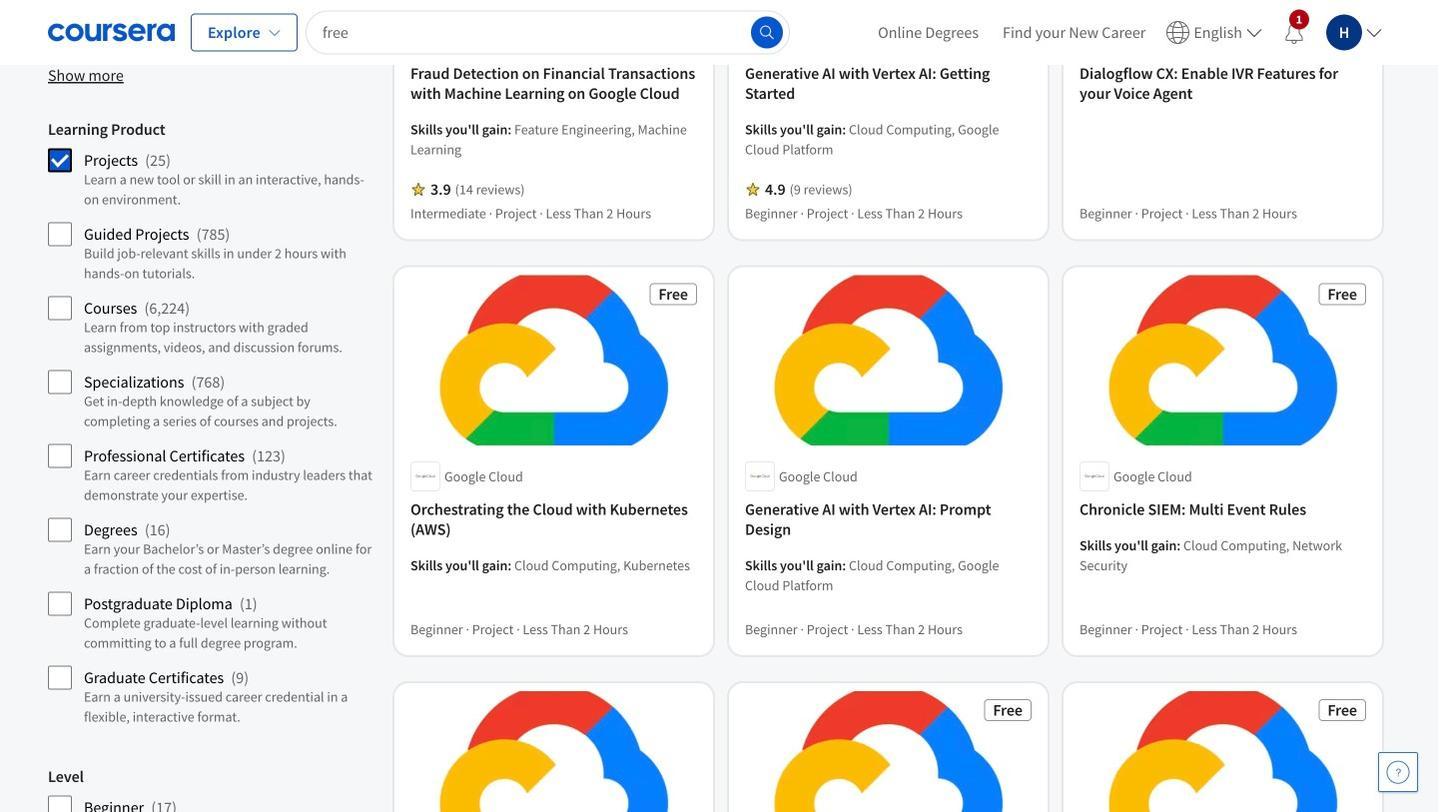Task type: locate. For each thing, give the bounding box(es) containing it.
menu
[[866, 0, 1391, 65]]

What do you want to learn? text field
[[306, 10, 790, 54]]

1 vertical spatial group
[[48, 766, 375, 812]]

group
[[48, 119, 375, 734], [48, 766, 375, 812]]

help center image
[[1387, 760, 1411, 784]]

0 vertical spatial group
[[48, 119, 375, 734]]

2 group from the top
[[48, 766, 375, 812]]

coursera image
[[48, 16, 175, 48]]

None search field
[[306, 10, 790, 54]]

(3.9 stars) element
[[431, 179, 451, 199]]

(4.9 stars) element
[[765, 179, 786, 199]]

1 group from the top
[[48, 119, 375, 734]]



Task type: vqa. For each thing, say whether or not it's contained in the screenshot.
virtual
no



